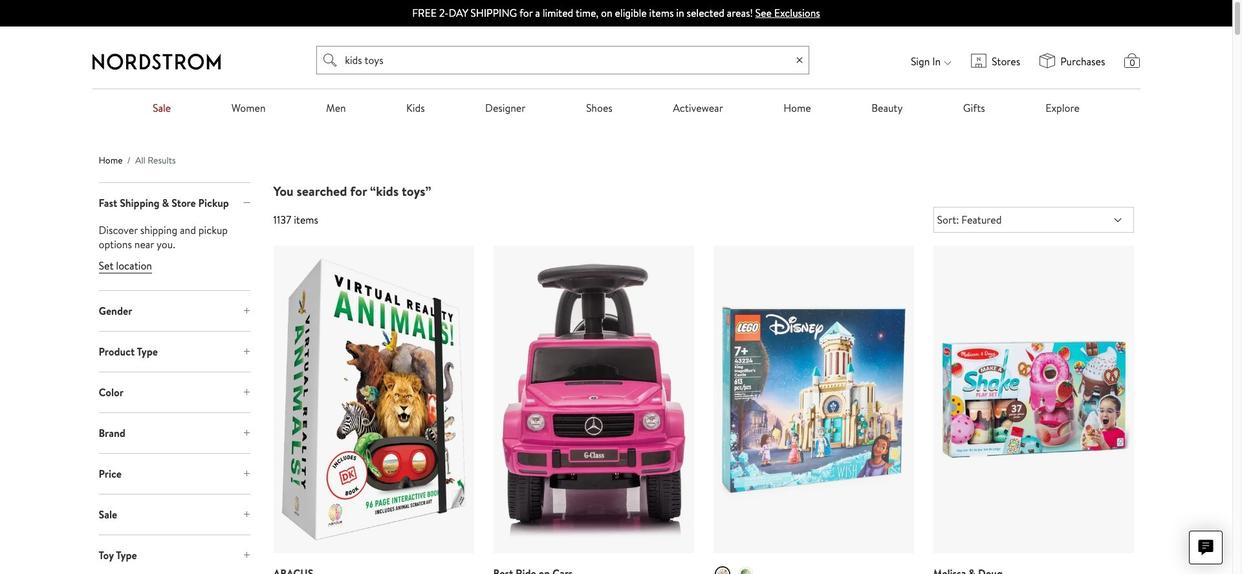 Task type: describe. For each thing, give the bounding box(es) containing it.
4 large maximize image from the top
[[243, 552, 250, 560]]

1 large maximize image from the top
[[243, 348, 250, 356]]

2 large maximize image from the top
[[243, 389, 250, 397]]

large minimize image
[[243, 199, 250, 207]]

1 large maximize image from the top
[[243, 307, 250, 315]]

2 large maximize image from the top
[[243, 430, 250, 437]]

nordstrom logo element
[[92, 53, 220, 70]]



Task type: locate. For each thing, give the bounding box(es) containing it.
0 vertical spatial large maximize image
[[243, 348, 250, 356]]

large search image
[[324, 52, 337, 68]]

Search search field
[[316, 46, 809, 74]]

large maximize image
[[243, 307, 250, 315], [243, 430, 250, 437], [243, 511, 250, 519], [243, 552, 250, 560]]

3 large maximize image from the top
[[243, 511, 250, 519]]

2 vertical spatial large maximize image
[[243, 470, 250, 478]]

1 vertical spatial large maximize image
[[243, 389, 250, 397]]

Search for products or brands search field
[[340, 47, 791, 74]]

large maximize image
[[243, 348, 250, 356], [243, 389, 250, 397], [243, 470, 250, 478]]

3 large maximize image from the top
[[243, 470, 250, 478]]

live chat image
[[1198, 540, 1214, 556]]



Task type: vqa. For each thing, say whether or not it's contained in the screenshot.
the "large search trending medium" Image
no



